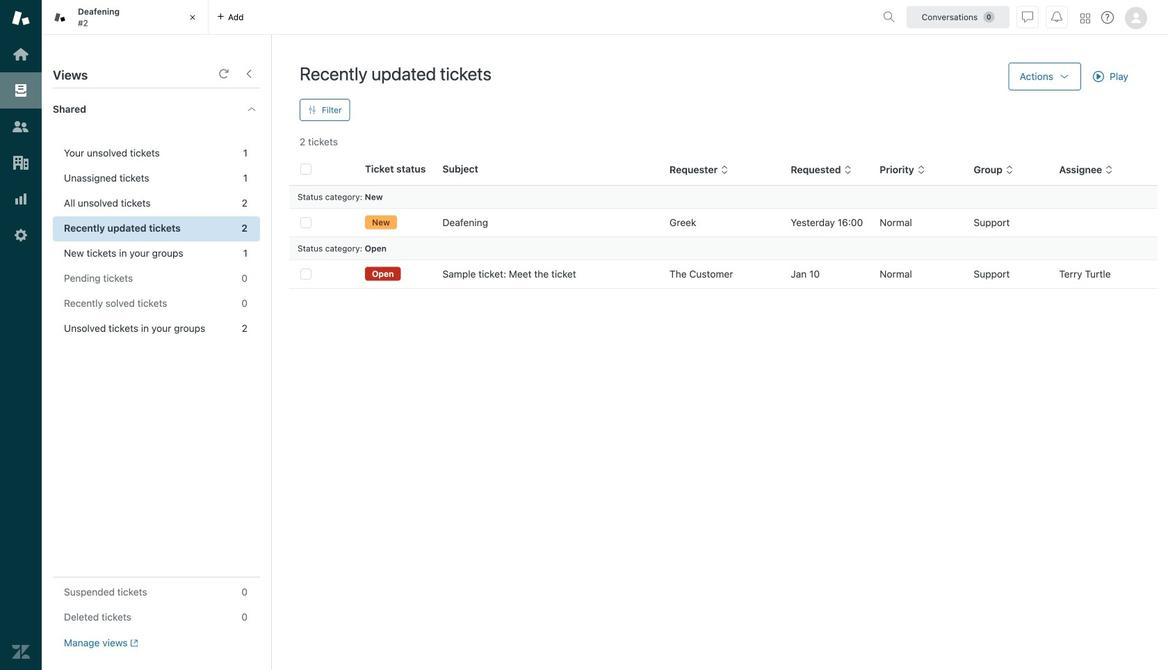 Task type: describe. For each thing, give the bounding box(es) containing it.
zendesk image
[[12, 643, 30, 661]]

refresh views pane image
[[218, 68, 230, 79]]

2 row from the top
[[289, 260, 1158, 288]]

button displays agent's chat status as invisible. image
[[1023, 11, 1034, 23]]

get started image
[[12, 45, 30, 63]]

zendesk support image
[[12, 9, 30, 27]]

admin image
[[12, 226, 30, 244]]

get help image
[[1102, 11, 1115, 24]]

opens in a new tab image
[[128, 639, 138, 647]]

customers image
[[12, 118, 30, 136]]

main element
[[0, 0, 42, 670]]

reporting image
[[12, 190, 30, 208]]

views image
[[12, 81, 30, 99]]



Task type: vqa. For each thing, say whether or not it's contained in the screenshot.
Close image
yes



Task type: locate. For each thing, give the bounding box(es) containing it.
1 vertical spatial row
[[289, 260, 1158, 288]]

1 row from the top
[[289, 208, 1158, 237]]

tab
[[42, 0, 209, 35]]

heading
[[42, 88, 271, 130]]

row
[[289, 208, 1158, 237], [289, 260, 1158, 288]]

notifications image
[[1052, 11, 1063, 23]]

hide panel views image
[[244, 68, 255, 79]]

close image
[[186, 10, 200, 24]]

zendesk products image
[[1081, 14, 1091, 23]]

0 vertical spatial row
[[289, 208, 1158, 237]]

organizations image
[[12, 154, 30, 172]]

tabs tab list
[[42, 0, 878, 35]]



